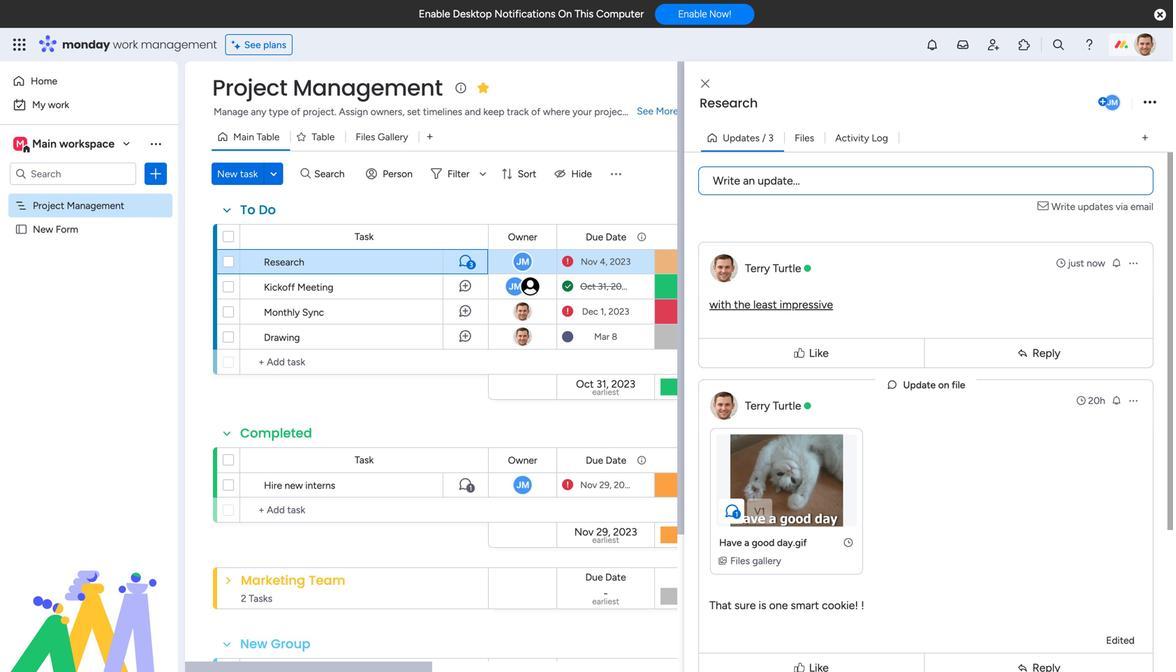 Task type: describe. For each thing, give the bounding box(es) containing it.
new for new group
[[240, 636, 268, 653]]

column information image for second "due date" field from the top
[[636, 455, 648, 466]]

your
[[573, 106, 592, 118]]

new
[[285, 480, 303, 492]]

3 due date field from the top
[[582, 570, 630, 585]]

task for to do
[[355, 231, 374, 243]]

with
[[710, 298, 731, 312]]

Search field
[[311, 164, 353, 184]]

31, for oct 31, 2023 earliest
[[597, 378, 609, 391]]

options image for 20h
[[1128, 395, 1139, 407]]

owner for 1st owner field from the bottom of the page
[[508, 455, 538, 467]]

jeremy miller image
[[1104, 94, 1122, 112]]

2023 for nov 4, 2023
[[610, 256, 631, 268]]

notifications image
[[925, 38, 939, 52]]

column information image for 3rd "due date" field from the bottom
[[636, 232, 648, 243]]

nov for nov 4, 2023
[[581, 256, 598, 268]]

date inside the due date - earliest
[[606, 572, 626, 584]]

reminder image for 20h
[[1111, 395, 1122, 406]]

dapulse addbtn image
[[1099, 98, 1108, 107]]

see plans
[[244, 39, 286, 51]]

2 of from the left
[[531, 106, 541, 118]]

1 button
[[443, 473, 488, 498]]

track
[[507, 106, 529, 118]]

project
[[595, 106, 626, 118]]

completed
[[240, 425, 312, 442]]

help image
[[1083, 38, 1097, 52]]

update on file
[[904, 379, 966, 391]]

updates / 3
[[723, 132, 774, 144]]

project inside list box
[[33, 200, 64, 212]]

good
[[752, 537, 775, 549]]

Completed field
[[237, 425, 316, 443]]

filter
[[448, 168, 470, 180]]

enable now! button
[[655, 4, 755, 25]]

close image
[[701, 79, 710, 89]]

see more link
[[636, 104, 680, 118]]

To Do field
[[237, 201, 279, 219]]

research inside field
[[700, 94, 758, 112]]

nov 4, 2023
[[581, 256, 631, 268]]

owners,
[[371, 106, 405, 118]]

to do
[[240, 201, 276, 219]]

sync
[[302, 307, 324, 319]]

now
[[1087, 257, 1106, 269]]

home link
[[8, 70, 170, 92]]

0 vertical spatial project management
[[212, 72, 443, 103]]

management inside list box
[[67, 200, 124, 212]]

least
[[754, 298, 777, 312]]

new task
[[217, 168, 258, 180]]

terry turtle for 20h
[[745, 400, 802, 413]]

1 horizontal spatial management
[[293, 72, 443, 103]]

nov for nov 29, 2023
[[580, 480, 597, 491]]

1 due from the top
[[586, 231, 603, 243]]

table button
[[290, 126, 345, 148]]

angle down image
[[270, 169, 277, 179]]

task
[[240, 168, 258, 180]]

main workspace
[[32, 137, 115, 151]]

v2 done deadline image
[[562, 280, 573, 293]]

4,
[[600, 256, 608, 268]]

turtle for just now
[[773, 262, 802, 275]]

set
[[407, 106, 421, 118]]

new task button
[[212, 163, 264, 185]]

Marketing Team field
[[237, 572, 349, 590]]

0 vertical spatial 3
[[769, 132, 774, 144]]

task for completed
[[355, 454, 374, 466]]

see plans button
[[225, 34, 293, 55]]

monthly
[[264, 307, 300, 319]]

assign
[[339, 106, 368, 118]]

enable desktop notifications on this computer
[[419, 8, 644, 20]]

have
[[719, 537, 742, 549]]

impressive
[[780, 298, 833, 312]]

cookie!
[[822, 599, 859, 613]]

earliest for 31,
[[592, 387, 619, 397]]

v2 overdue deadline image for nov 29, 2023
[[562, 479, 573, 492]]

3 button
[[443, 249, 488, 275]]

Research field
[[696, 94, 1096, 112]]

activity log
[[836, 132, 888, 144]]

earliest for date
[[592, 597, 619, 607]]

2 owner field from the top
[[505, 453, 541, 468]]

like button
[[702, 332, 922, 374]]

workspace selection element
[[13, 136, 117, 154]]

hide
[[572, 168, 592, 180]]

interns
[[305, 480, 335, 492]]

one
[[769, 599, 788, 613]]

smart
[[791, 599, 819, 613]]

files gallery button
[[345, 126, 419, 148]]

earliest for 29,
[[592, 535, 619, 546]]

on
[[938, 379, 950, 391]]

1 of from the left
[[291, 106, 301, 118]]

1 owner field from the top
[[505, 229, 541, 245]]

notifications
[[495, 8, 556, 20]]

home
[[31, 75, 57, 87]]

terry turtle link for 20h
[[745, 400, 802, 413]]

1 vertical spatial research
[[264, 256, 304, 268]]

dec 1, 2023
[[582, 306, 630, 317]]

2 due date from the top
[[586, 455, 627, 467]]

sure
[[735, 599, 756, 613]]

form
[[56, 224, 78, 235]]

1 due date field from the top
[[582, 229, 630, 245]]

just
[[1068, 257, 1085, 269]]

on
[[558, 8, 572, 20]]

enable for enable now!
[[678, 8, 707, 20]]

main for main table
[[233, 131, 254, 143]]

write for write updates via email
[[1052, 201, 1076, 213]]

lottie animation element
[[0, 532, 178, 673]]

like
[[809, 347, 829, 360]]

2023 for oct 31, 2023 earliest
[[612, 378, 636, 391]]

have a good day.gif
[[719, 537, 807, 549]]

activity
[[836, 132, 870, 144]]

new form
[[33, 224, 78, 235]]

files for files
[[795, 132, 815, 144]]

2 due from the top
[[586, 455, 603, 467]]

date for second "due date" field from the top
[[606, 455, 627, 467]]

due date - earliest
[[586, 572, 626, 607]]

options image for just now
[[1128, 258, 1139, 269]]

updates
[[723, 132, 760, 144]]

activity log button
[[825, 127, 899, 149]]

v2 overdue deadline image
[[562, 305, 573, 319]]

mar 8
[[594, 331, 618, 343]]

sort button
[[496, 163, 545, 185]]

oct for oct 31, 2023
[[580, 281, 596, 292]]

the
[[734, 298, 751, 312]]

20h
[[1089, 395, 1106, 407]]

1 horizontal spatial project
[[212, 72, 287, 103]]

due inside the due date - earliest
[[586, 572, 603, 584]]

!
[[861, 599, 865, 613]]

reply button
[[928, 342, 1150, 365]]

remove from favorites image
[[476, 81, 490, 95]]

owner for 1st owner field from the top
[[508, 231, 538, 243]]

project management inside list box
[[33, 200, 124, 212]]

write an update... button
[[698, 167, 1154, 195]]

1,
[[601, 306, 606, 317]]

help button
[[1102, 633, 1151, 656]]

update
[[904, 379, 936, 391]]

management
[[141, 37, 217, 52]]

mar
[[594, 331, 610, 343]]

1 + add task text field from the top
[[247, 354, 482, 371]]

2 due date field from the top
[[582, 453, 630, 468]]

this
[[575, 8, 594, 20]]

just now
[[1068, 257, 1106, 269]]

new for new form
[[33, 224, 53, 235]]

main table
[[233, 131, 280, 143]]

marketing
[[241, 572, 305, 590]]

v2 overdue deadline image for nov 4, 2023
[[562, 255, 573, 269]]

new group
[[240, 636, 311, 653]]

home option
[[8, 70, 170, 92]]

see for see plans
[[244, 39, 261, 51]]

where
[[543, 106, 570, 118]]

date for 3rd "due date" field from the bottom
[[606, 231, 627, 243]]

nov 29, 2023 earliest
[[574, 526, 637, 546]]



Task type: vqa. For each thing, say whether or not it's contained in the screenshot.
first heading
no



Task type: locate. For each thing, give the bounding box(es) containing it.
options image right now at top right
[[1128, 258, 1139, 269]]

search everything image
[[1052, 38, 1066, 52]]

0 horizontal spatial 3
[[469, 261, 473, 269]]

work for my
[[48, 99, 69, 111]]

reminder image for just now
[[1111, 257, 1122, 269]]

of right "track" at the left top
[[531, 106, 541, 118]]

Search in workspace field
[[29, 166, 117, 182]]

2 terry from the top
[[745, 400, 770, 413]]

enable left desktop
[[419, 8, 450, 20]]

1 vertical spatial 31,
[[597, 378, 609, 391]]

2 + add task text field from the top
[[247, 502, 482, 519]]

2 owner from the top
[[508, 455, 538, 467]]

20h link
[[1076, 394, 1106, 408]]

main table button
[[212, 126, 290, 148]]

manage any type of project. assign owners, set timelines and keep track of where your project stands.
[[214, 106, 660, 118]]

1 horizontal spatial research
[[700, 94, 758, 112]]

0 vertical spatial new
[[217, 168, 238, 180]]

1 terry turtle link from the top
[[745, 262, 802, 275]]

2023 down 8
[[612, 378, 636, 391]]

hire new interns
[[264, 480, 335, 492]]

1 vertical spatial column information image
[[636, 455, 648, 466]]

due down the nov 29, 2023 earliest
[[586, 572, 603, 584]]

1 vertical spatial v2 overdue deadline image
[[562, 479, 573, 492]]

main inside workspace selection element
[[32, 137, 57, 151]]

due date field up - at the bottom of page
[[582, 570, 630, 585]]

my work option
[[8, 94, 170, 116]]

main
[[233, 131, 254, 143], [32, 137, 57, 151]]

1 v2 overdue deadline image from the top
[[562, 255, 573, 269]]

see
[[244, 39, 261, 51], [637, 105, 654, 117]]

files gallery
[[731, 555, 781, 567]]

2 horizontal spatial new
[[240, 636, 268, 653]]

1 vertical spatial turtle
[[773, 400, 802, 413]]

2 horizontal spatial files
[[795, 132, 815, 144]]

envelope o image
[[1038, 199, 1052, 214]]

project management up project.
[[212, 72, 443, 103]]

reminder image right now at top right
[[1111, 257, 1122, 269]]

email
[[1131, 201, 1154, 213]]

due date field up nov 29, 2023
[[582, 453, 630, 468]]

nov for nov 29, 2023 earliest
[[574, 526, 594, 539]]

1 horizontal spatial main
[[233, 131, 254, 143]]

new inside list box
[[33, 224, 53, 235]]

1 horizontal spatial files
[[731, 555, 750, 567]]

turtle for 20h
[[773, 400, 802, 413]]

of
[[291, 106, 301, 118], [531, 106, 541, 118]]

a
[[745, 537, 750, 549]]

1 inside 1 button
[[469, 484, 472, 493]]

0 horizontal spatial new
[[33, 224, 53, 235]]

3 due from the top
[[586, 572, 603, 584]]

1 task from the top
[[355, 231, 374, 243]]

0 vertical spatial due date
[[586, 231, 627, 243]]

write updates via email
[[1052, 201, 1154, 213]]

research
[[700, 94, 758, 112], [264, 256, 304, 268]]

monday
[[62, 37, 110, 52]]

1 vertical spatial options image
[[149, 167, 163, 181]]

31, down mar
[[597, 378, 609, 391]]

files button
[[784, 127, 825, 149]]

2 column information image from the top
[[636, 455, 648, 466]]

1 vertical spatial terry turtle link
[[745, 400, 802, 413]]

31, down 4,
[[598, 281, 609, 292]]

0 horizontal spatial see
[[244, 39, 261, 51]]

1 horizontal spatial see
[[637, 105, 654, 117]]

new
[[217, 168, 238, 180], [33, 224, 53, 235], [240, 636, 268, 653]]

8
[[612, 331, 618, 343]]

main right 'workspace' icon
[[32, 137, 57, 151]]

2 vertical spatial due
[[586, 572, 603, 584]]

new for new task
[[217, 168, 238, 180]]

new left group
[[240, 636, 268, 653]]

2023 for oct 31, 2023
[[611, 281, 632, 292]]

1 enable from the left
[[419, 8, 450, 20]]

New Group field
[[237, 636, 314, 654]]

2023 down nov 4, 2023
[[611, 281, 632, 292]]

0 vertical spatial reminder image
[[1111, 257, 1122, 269]]

options image
[[1128, 258, 1139, 269], [1128, 395, 1139, 407]]

computer
[[596, 8, 644, 20]]

1 vertical spatial date
[[606, 455, 627, 467]]

files left the gallery
[[356, 131, 375, 143]]

Due Date field
[[582, 229, 630, 245], [582, 453, 630, 468], [582, 570, 630, 585]]

more
[[656, 105, 679, 117]]

due date field up nov 4, 2023
[[582, 229, 630, 245]]

filter button
[[425, 163, 491, 185]]

v2 overdue deadline image up v2 done deadline icon
[[562, 255, 573, 269]]

2023 for dec 1, 2023
[[609, 306, 630, 317]]

project management
[[212, 72, 443, 103], [33, 200, 124, 212]]

0 horizontal spatial research
[[264, 256, 304, 268]]

desktop
[[453, 8, 492, 20]]

show board description image
[[453, 81, 469, 95]]

due up 4,
[[586, 231, 603, 243]]

enable
[[419, 8, 450, 20], [678, 8, 707, 20]]

2 vertical spatial new
[[240, 636, 268, 653]]

1 horizontal spatial enable
[[678, 8, 707, 20]]

1 vertical spatial new
[[33, 224, 53, 235]]

0 vertical spatial + add task text field
[[247, 354, 482, 371]]

write an update...
[[713, 174, 800, 188]]

date up - at the bottom of page
[[606, 572, 626, 584]]

31, for oct 31, 2023
[[598, 281, 609, 292]]

select product image
[[13, 38, 27, 52]]

that
[[710, 599, 732, 613]]

kickoff
[[264, 281, 295, 293]]

2 turtle from the top
[[773, 400, 802, 413]]

0 vertical spatial management
[[293, 72, 443, 103]]

1 vertical spatial nov
[[580, 480, 597, 491]]

reminder image right 20h
[[1111, 395, 1122, 406]]

main down manage
[[233, 131, 254, 143]]

monday work management
[[62, 37, 217, 52]]

management up the form
[[67, 200, 124, 212]]

keep
[[484, 106, 505, 118]]

0 vertical spatial terry
[[745, 262, 770, 275]]

terry turtle link
[[745, 262, 802, 275], [745, 400, 802, 413]]

date up nov 29, 2023
[[606, 455, 627, 467]]

options image up add view icon
[[1144, 93, 1157, 112]]

2 terry turtle link from the top
[[745, 400, 802, 413]]

Project Management field
[[209, 72, 446, 103]]

project up any
[[212, 72, 287, 103]]

sort
[[518, 168, 537, 180]]

terry for 20h
[[745, 400, 770, 413]]

option
[[0, 193, 178, 196]]

0 horizontal spatial management
[[67, 200, 124, 212]]

enable for enable desktop notifications on this computer
[[419, 8, 450, 20]]

nov down nov 29, 2023
[[574, 526, 594, 539]]

2023 down nov 29, 2023
[[613, 526, 637, 539]]

earliest inside oct 31, 2023 earliest
[[592, 387, 619, 397]]

table down any
[[257, 131, 280, 143]]

turtle down like button
[[773, 400, 802, 413]]

1 horizontal spatial project management
[[212, 72, 443, 103]]

that sure is one smart cookie! !
[[710, 599, 865, 613]]

29, up the nov 29, 2023 earliest
[[600, 480, 612, 491]]

0 vertical spatial due date field
[[582, 229, 630, 245]]

0 vertical spatial 31,
[[598, 281, 609, 292]]

2 v2 overdue deadline image from the top
[[562, 479, 573, 492]]

0 vertical spatial earliest
[[592, 387, 619, 397]]

options image right 20h
[[1128, 395, 1139, 407]]

1 vertical spatial due date
[[586, 455, 627, 467]]

1 vertical spatial work
[[48, 99, 69, 111]]

m
[[16, 138, 24, 150]]

files right /
[[795, 132, 815, 144]]

+ Add task text field
[[247, 354, 482, 371], [247, 502, 482, 519]]

new left task
[[217, 168, 238, 180]]

1 reminder image from the top
[[1111, 257, 1122, 269]]

now!
[[710, 8, 732, 20]]

work inside option
[[48, 99, 69, 111]]

2 vertical spatial due date field
[[582, 570, 630, 585]]

-
[[604, 588, 608, 600]]

3 earliest from the top
[[592, 597, 619, 607]]

1 vertical spatial task
[[355, 454, 374, 466]]

2 vertical spatial earliest
[[592, 597, 619, 607]]

0 vertical spatial due
[[586, 231, 603, 243]]

enable left now!
[[678, 8, 707, 20]]

person
[[383, 168, 413, 180]]

to
[[240, 201, 256, 219]]

1 vertical spatial terry turtle
[[745, 400, 802, 413]]

research up kickoff
[[264, 256, 304, 268]]

write for write an update...
[[713, 174, 741, 188]]

0 vertical spatial terry turtle
[[745, 262, 802, 275]]

0 horizontal spatial project
[[33, 200, 64, 212]]

files for files gallery
[[356, 131, 375, 143]]

1 vertical spatial oct
[[576, 378, 594, 391]]

1 column information image from the top
[[636, 232, 648, 243]]

via
[[1116, 201, 1128, 213]]

1 vertical spatial earliest
[[592, 535, 619, 546]]

files gallery button
[[717, 554, 786, 569]]

workspace options image
[[149, 137, 163, 151]]

nov left 4,
[[581, 256, 598, 268]]

1 vertical spatial owner field
[[505, 453, 541, 468]]

2 vertical spatial nov
[[574, 526, 594, 539]]

column information image
[[636, 232, 648, 243], [636, 455, 648, 466]]

1 vertical spatial + add task text field
[[247, 502, 482, 519]]

write inside button
[[713, 174, 741, 188]]

1 horizontal spatial options image
[[1144, 93, 1157, 112]]

0 vertical spatial owner
[[508, 231, 538, 243]]

see left more
[[637, 105, 654, 117]]

write left the updates
[[1052, 201, 1076, 213]]

31,
[[598, 281, 609, 292], [597, 378, 609, 391]]

turtle up the with the least impressive
[[773, 262, 802, 275]]

research down close icon
[[700, 94, 758, 112]]

2023 inside oct 31, 2023 earliest
[[612, 378, 636, 391]]

2023
[[610, 256, 631, 268], [611, 281, 632, 292], [609, 306, 630, 317], [612, 378, 636, 391], [614, 480, 635, 491], [613, 526, 637, 539]]

help
[[1114, 637, 1139, 651]]

0 horizontal spatial project management
[[33, 200, 124, 212]]

31, inside oct 31, 2023 earliest
[[597, 378, 609, 391]]

main inside button
[[233, 131, 254, 143]]

1 horizontal spatial write
[[1052, 201, 1076, 213]]

2023 for nov 29, 2023 earliest
[[613, 526, 637, 539]]

0 vertical spatial column information image
[[636, 232, 648, 243]]

see more
[[637, 105, 679, 117]]

is
[[759, 599, 767, 613]]

do
[[259, 201, 276, 219]]

any
[[251, 106, 266, 118]]

0 vertical spatial owner field
[[505, 229, 541, 245]]

of right type
[[291, 106, 301, 118]]

options image down workspace options image
[[149, 167, 163, 181]]

1 table from the left
[[257, 131, 280, 143]]

files down a
[[731, 555, 750, 567]]

update feed image
[[956, 38, 970, 52]]

enable inside button
[[678, 8, 707, 20]]

main for main workspace
[[32, 137, 57, 151]]

drawing
[[264, 332, 300, 344]]

2023 right 1,
[[609, 306, 630, 317]]

oct for oct 31, 2023 earliest
[[576, 378, 594, 391]]

1 horizontal spatial 1
[[736, 511, 738, 519]]

1 vertical spatial terry
[[745, 400, 770, 413]]

list box
[[0, 191, 178, 430]]

work right 'monday'
[[113, 37, 138, 52]]

1 options image from the top
[[1128, 258, 1139, 269]]

menu image
[[609, 167, 623, 181]]

0 horizontal spatial files
[[356, 131, 375, 143]]

0 horizontal spatial 1
[[469, 484, 472, 493]]

options image
[[1144, 93, 1157, 112], [149, 167, 163, 181]]

edited
[[1107, 635, 1135, 647]]

1 vertical spatial 3
[[469, 261, 473, 269]]

add view image
[[1143, 133, 1148, 143]]

new inside button
[[217, 168, 238, 180]]

1 vertical spatial management
[[67, 200, 124, 212]]

0 horizontal spatial table
[[257, 131, 280, 143]]

person button
[[360, 163, 421, 185]]

with the least impressive
[[710, 298, 833, 312]]

0 vertical spatial v2 overdue deadline image
[[562, 255, 573, 269]]

0 vertical spatial write
[[713, 174, 741, 188]]

terry turtle link for just now
[[745, 262, 802, 275]]

1 terry from the top
[[745, 262, 770, 275]]

2 enable from the left
[[678, 8, 707, 20]]

update...
[[758, 174, 800, 188]]

due date up nov 29, 2023
[[586, 455, 627, 467]]

terry turtle link down like button
[[745, 400, 802, 413]]

updates
[[1078, 201, 1114, 213]]

1 earliest from the top
[[592, 387, 619, 397]]

work right my
[[48, 99, 69, 111]]

1 vertical spatial 29,
[[597, 526, 611, 539]]

new right public board image
[[33, 224, 53, 235]]

29, for nov 29, 2023
[[600, 480, 612, 491]]

terry turtle up the with the least impressive
[[745, 262, 802, 275]]

my work link
[[8, 94, 170, 116]]

0 vertical spatial turtle
[[773, 262, 802, 275]]

earliest down 'mar 8'
[[592, 387, 619, 397]]

date up nov 4, 2023
[[606, 231, 627, 243]]

2 task from the top
[[355, 454, 374, 466]]

terry turtle image
[[1134, 34, 1157, 56]]

day.gif
[[777, 537, 807, 549]]

1 owner from the top
[[508, 231, 538, 243]]

oct inside oct 31, 2023 earliest
[[576, 378, 594, 391]]

29, inside the nov 29, 2023 earliest
[[597, 526, 611, 539]]

Owner field
[[505, 229, 541, 245], [505, 453, 541, 468]]

project up new form
[[33, 200, 64, 212]]

2023 up the nov 29, 2023 earliest
[[614, 480, 635, 491]]

files for files gallery
[[731, 555, 750, 567]]

see inside button
[[244, 39, 261, 51]]

29, down nov 29, 2023
[[597, 526, 611, 539]]

1 vertical spatial options image
[[1128, 395, 1139, 407]]

table down project.
[[312, 131, 335, 143]]

1 horizontal spatial of
[[531, 106, 541, 118]]

terry turtle link up the with the least impressive
[[745, 262, 802, 275]]

0 vertical spatial 29,
[[600, 480, 612, 491]]

0 vertical spatial options image
[[1144, 93, 1157, 112]]

monday marketplace image
[[1018, 38, 1032, 52]]

1 vertical spatial project management
[[33, 200, 124, 212]]

workspace image
[[13, 136, 27, 152]]

stands.
[[629, 106, 660, 118]]

public board image
[[15, 223, 28, 236]]

1 terry turtle from the top
[[745, 262, 802, 275]]

0 vertical spatial nov
[[581, 256, 598, 268]]

2 terry turtle from the top
[[745, 400, 802, 413]]

2 earliest from the top
[[592, 535, 619, 546]]

kickoff meeting
[[264, 281, 334, 293]]

team
[[309, 572, 346, 590]]

2 table from the left
[[312, 131, 335, 143]]

and
[[465, 106, 481, 118]]

due
[[586, 231, 603, 243], [586, 455, 603, 467], [586, 572, 603, 584]]

table inside button
[[312, 131, 335, 143]]

see for see more
[[637, 105, 654, 117]]

0 vertical spatial date
[[606, 231, 627, 243]]

1 vertical spatial 1
[[736, 511, 738, 519]]

0 vertical spatial see
[[244, 39, 261, 51]]

terry turtle for just now
[[745, 262, 802, 275]]

nov 29, 2023
[[580, 480, 635, 491]]

earliest inside the due date - earliest
[[592, 597, 619, 607]]

0 horizontal spatial main
[[32, 137, 57, 151]]

1 horizontal spatial table
[[312, 131, 335, 143]]

files
[[356, 131, 375, 143], [795, 132, 815, 144], [731, 555, 750, 567]]

2 vertical spatial date
[[606, 572, 626, 584]]

write left an
[[713, 174, 741, 188]]

terry turtle down like button
[[745, 400, 802, 413]]

reply
[[1033, 347, 1061, 360]]

log
[[872, 132, 888, 144]]

0 horizontal spatial enable
[[419, 8, 450, 20]]

my work
[[32, 99, 69, 111]]

add view image
[[427, 132, 433, 142]]

nov up the nov 29, 2023 earliest
[[580, 480, 597, 491]]

list box containing project management
[[0, 191, 178, 430]]

0 vertical spatial research
[[700, 94, 758, 112]]

2023 inside the nov 29, 2023 earliest
[[613, 526, 637, 539]]

nov inside the nov 29, 2023 earliest
[[574, 526, 594, 539]]

project management up the form
[[33, 200, 124, 212]]

earliest up the due date - earliest
[[592, 535, 619, 546]]

1
[[469, 484, 472, 493], [736, 511, 738, 519]]

1 due date from the top
[[586, 231, 627, 243]]

1 vertical spatial owner
[[508, 455, 538, 467]]

1 turtle from the top
[[773, 262, 802, 275]]

1 horizontal spatial new
[[217, 168, 238, 180]]

arrow down image
[[475, 166, 491, 182]]

0 vertical spatial task
[[355, 231, 374, 243]]

0 vertical spatial terry turtle link
[[745, 262, 802, 275]]

earliest down the nov 29, 2023 earliest
[[592, 597, 619, 607]]

1 vertical spatial write
[[1052, 201, 1076, 213]]

2023 for nov 29, 2023
[[614, 480, 635, 491]]

invite members image
[[987, 38, 1001, 52]]

file
[[952, 379, 966, 391]]

1 vertical spatial due date field
[[582, 453, 630, 468]]

2 options image from the top
[[1128, 395, 1139, 407]]

just now link
[[1056, 256, 1106, 270]]

0 vertical spatial options image
[[1128, 258, 1139, 269]]

lottie animation image
[[0, 532, 178, 673]]

1 vertical spatial reminder image
[[1111, 395, 1122, 406]]

0 vertical spatial work
[[113, 37, 138, 52]]

see left the plans
[[244, 39, 261, 51]]

2 reminder image from the top
[[1111, 395, 1122, 406]]

/
[[762, 132, 766, 144]]

1 vertical spatial project
[[33, 200, 64, 212]]

work for monday
[[113, 37, 138, 52]]

v2 overdue deadline image
[[562, 255, 573, 269], [562, 479, 573, 492]]

project.
[[303, 106, 337, 118]]

0 horizontal spatial write
[[713, 174, 741, 188]]

v2 overdue deadline image left nov 29, 2023
[[562, 479, 573, 492]]

1 horizontal spatial work
[[113, 37, 138, 52]]

my
[[32, 99, 46, 111]]

1 vertical spatial see
[[637, 105, 654, 117]]

management up "assign"
[[293, 72, 443, 103]]

0 vertical spatial 1
[[469, 484, 472, 493]]

0 vertical spatial project
[[212, 72, 287, 103]]

2023 right 4,
[[610, 256, 631, 268]]

1 vertical spatial due
[[586, 455, 603, 467]]

due date up nov 4, 2023
[[586, 231, 627, 243]]

files gallery
[[356, 131, 408, 143]]

29, for nov 29, 2023 earliest
[[597, 526, 611, 539]]

table inside button
[[257, 131, 280, 143]]

earliest inside the nov 29, 2023 earliest
[[592, 535, 619, 546]]

0 horizontal spatial options image
[[149, 167, 163, 181]]

0 horizontal spatial of
[[291, 106, 301, 118]]

type
[[269, 106, 289, 118]]

dapulse close image
[[1155, 8, 1166, 22]]

due up nov 29, 2023
[[586, 455, 603, 467]]

task
[[355, 231, 374, 243], [355, 454, 374, 466]]

v2 search image
[[301, 166, 311, 182]]

gallery
[[753, 555, 781, 567]]

hide button
[[549, 163, 601, 185]]

new inside field
[[240, 636, 268, 653]]

terry for just now
[[745, 262, 770, 275]]

reminder image
[[1111, 257, 1122, 269], [1111, 395, 1122, 406]]



